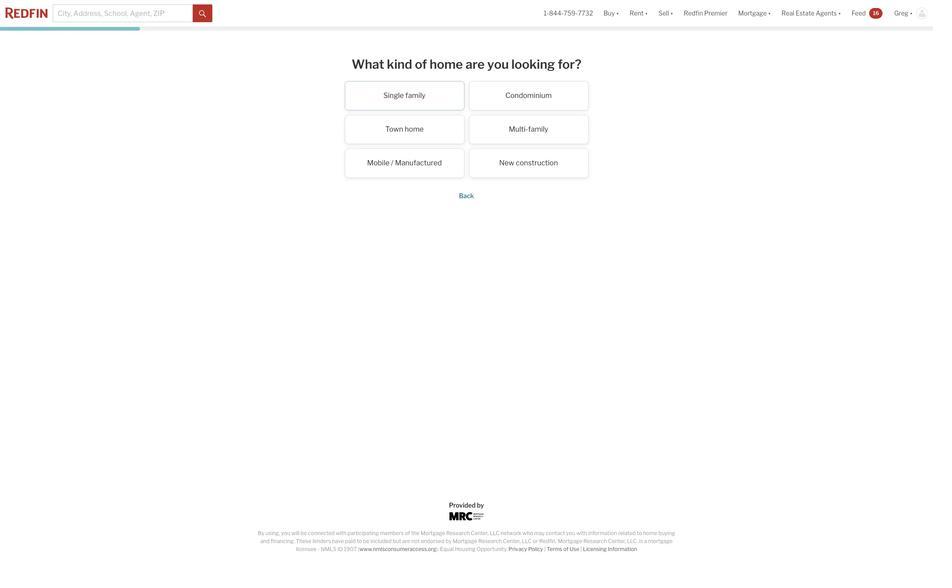 Task type: vqa. For each thing, say whether or not it's contained in the screenshot.
home within By using, you will be connected with participating members of the Mortgage Research Center, LLC network who may contact you with information related to home buying and financing. These lenders have paid to be included but are not endorsed by Mortgage Research Center, LLC or Redfin. Mortgage Research Center, LLC. is a mortgage licensee - NMLS ID 1907 (
yes



Task type: locate. For each thing, give the bounding box(es) containing it.
policy
[[529, 546, 544, 553]]

mortgage
[[739, 9, 767, 17], [421, 530, 445, 537], [453, 538, 478, 545], [558, 538, 583, 545]]

back button
[[459, 192, 474, 199]]

submit search image
[[199, 10, 206, 17]]

center, up opportunity.
[[471, 530, 489, 537]]

mortgage up endorsed
[[421, 530, 445, 537]]

use
[[570, 546, 580, 553]]

of left "use"
[[564, 546, 569, 553]]

the
[[412, 530, 420, 537]]

what kind of home are you looking for?
[[352, 57, 582, 72]]

to up is
[[637, 530, 643, 537]]

of left the at the bottom left
[[405, 530, 410, 537]]

you up financing.
[[281, 530, 291, 537]]

real estate agents ▾
[[782, 9, 842, 17]]

1 vertical spatial be
[[363, 538, 370, 545]]

participating
[[348, 530, 379, 537]]

▾
[[617, 9, 620, 17], [646, 9, 648, 17], [671, 9, 674, 17], [769, 9, 772, 17], [839, 9, 842, 17], [911, 9, 913, 17]]

llc up opportunity.
[[490, 530, 500, 537]]

1 horizontal spatial family
[[529, 125, 549, 133]]

family
[[406, 91, 426, 100], [529, 125, 549, 133]]

▾ for mortgage ▾
[[769, 9, 772, 17]]

▾ right buy
[[617, 9, 620, 17]]

6 ▾ from the left
[[911, 9, 913, 17]]

family up 'construction'
[[529, 125, 549, 133]]

with
[[336, 530, 347, 537], [577, 530, 588, 537]]

housing
[[455, 546, 476, 553]]

2 vertical spatial home
[[644, 530, 658, 537]]

of
[[415, 57, 427, 72], [405, 530, 410, 537], [564, 546, 569, 553]]

of for housing
[[564, 546, 569, 553]]

0 horizontal spatial by
[[446, 538, 452, 545]]

be
[[301, 530, 307, 537], [363, 538, 370, 545]]

llc.
[[627, 538, 638, 545]]

be down participating
[[363, 538, 370, 545]]

▾ right agents
[[839, 9, 842, 17]]

2 with from the left
[[577, 530, 588, 537]]

home inside by using, you will be connected with participating members of the mortgage research center, llc network who may contact you with information related to home buying and financing. these lenders have paid to be included but are not endorsed by mortgage research center, llc or redfin. mortgage research center, llc. is a mortgage licensee - nmls id 1907 (
[[644, 530, 658, 537]]

are inside by using, you will be connected with participating members of the mortgage research center, llc network who may contact you with information related to home buying and financing. these lenders have paid to be included but are not endorsed by mortgage research center, llc or redfin. mortgage research center, llc. is a mortgage licensee - nmls id 1907 (
[[403, 538, 411, 545]]

lenders
[[313, 538, 331, 545]]

mortgage research center image
[[450, 512, 484, 521]]

2 horizontal spatial home
[[644, 530, 658, 537]]

using,
[[266, 530, 280, 537]]

16
[[874, 10, 880, 16]]

1 vertical spatial to
[[357, 538, 362, 545]]

0 vertical spatial home
[[430, 57, 463, 72]]

▾ for greg ▾
[[911, 9, 913, 17]]

is
[[640, 538, 644, 545]]

0 vertical spatial of
[[415, 57, 427, 72]]

llc up privacy policy link
[[522, 538, 532, 545]]

1-
[[544, 9, 550, 17]]

with up "use"
[[577, 530, 588, 537]]

be up these
[[301, 530, 307, 537]]

1 horizontal spatial llc
[[522, 538, 532, 545]]

3 ▾ from the left
[[671, 9, 674, 17]]

0 vertical spatial by
[[477, 502, 485, 509]]

/
[[391, 159, 394, 167]]

may
[[535, 530, 545, 537]]

1 horizontal spatial you
[[488, 57, 509, 72]]

1 horizontal spatial center,
[[503, 538, 521, 545]]

1 vertical spatial llc
[[522, 538, 532, 545]]

single
[[384, 91, 404, 100]]

rent ▾
[[630, 9, 648, 17]]

rent ▾ button
[[625, 0, 654, 27]]

related
[[619, 530, 636, 537]]

0 horizontal spatial research
[[447, 530, 470, 537]]

2 vertical spatial of
[[564, 546, 569, 553]]

center, down network
[[503, 538, 521, 545]]

| down redfin.
[[545, 546, 546, 553]]

will
[[292, 530, 300, 537]]

research up housing
[[447, 530, 470, 537]]

-
[[318, 546, 320, 553]]

▾ right the greg
[[911, 9, 913, 17]]

by
[[258, 530, 265, 537]]

2 horizontal spatial research
[[584, 538, 607, 545]]

mortgage left real
[[739, 9, 767, 17]]

with up have
[[336, 530, 347, 537]]

0 horizontal spatial are
[[403, 538, 411, 545]]

1 vertical spatial are
[[403, 538, 411, 545]]

rent ▾ button
[[630, 0, 648, 27]]

equal
[[440, 546, 454, 553]]

buy ▾ button
[[604, 0, 620, 27]]

of for will
[[405, 530, 410, 537]]

paid
[[345, 538, 356, 545]]

0 horizontal spatial home
[[405, 125, 424, 133]]

by up mortgage research center image
[[477, 502, 485, 509]]

1 vertical spatial of
[[405, 530, 410, 537]]

provided by
[[449, 502, 485, 509]]

construction
[[516, 159, 558, 167]]

1 horizontal spatial with
[[577, 530, 588, 537]]

2 | from the left
[[581, 546, 582, 553]]

0 horizontal spatial of
[[405, 530, 410, 537]]

you
[[488, 57, 509, 72], [281, 530, 291, 537], [567, 530, 576, 537]]

new construction
[[500, 159, 558, 167]]

0 horizontal spatial family
[[406, 91, 426, 100]]

1 horizontal spatial research
[[479, 538, 502, 545]]

1 vertical spatial family
[[529, 125, 549, 133]]

by up equal
[[446, 538, 452, 545]]

of right kind
[[415, 57, 427, 72]]

1 horizontal spatial are
[[466, 57, 485, 72]]

sell ▾ button
[[659, 0, 674, 27]]

privacy
[[509, 546, 528, 553]]

1 horizontal spatial home
[[430, 57, 463, 72]]

not
[[412, 538, 420, 545]]

to up (
[[357, 538, 362, 545]]

2 ▾ from the left
[[646, 9, 648, 17]]

of inside by using, you will be connected with participating members of the mortgage research center, llc network who may contact you with information related to home buying and financing. these lenders have paid to be included but are not endorsed by mortgage research center, llc or redfin. mortgage research center, llc. is a mortgage licensee - nmls id 1907 (
[[405, 530, 410, 537]]

0 horizontal spatial |
[[545, 546, 546, 553]]

multi-family
[[509, 125, 549, 133]]

family right single
[[406, 91, 426, 100]]

0 vertical spatial to
[[637, 530, 643, 537]]

research up licensing
[[584, 538, 607, 545]]

what
[[352, 57, 385, 72]]

1-844-759-7732 link
[[544, 9, 593, 17]]

by
[[477, 502, 485, 509], [446, 538, 452, 545]]

research up opportunity.
[[479, 538, 502, 545]]

1 ▾ from the left
[[617, 9, 620, 17]]

0 horizontal spatial to
[[357, 538, 362, 545]]

▾ right "rent" at the right of the page
[[646, 9, 648, 17]]

mortgage up "use"
[[558, 538, 583, 545]]

0 vertical spatial family
[[406, 91, 426, 100]]

| right "use"
[[581, 546, 582, 553]]

mortgage up housing
[[453, 538, 478, 545]]

1 horizontal spatial by
[[477, 502, 485, 509]]

www.nmlsconsumeraccess.org ). equal housing opportunity. privacy policy | terms of use | licensing information
[[360, 546, 638, 553]]

0 vertical spatial be
[[301, 530, 307, 537]]

(
[[358, 546, 360, 553]]

you up 'condominium'
[[488, 57, 509, 72]]

center, up the information
[[609, 538, 626, 545]]

mobile / manufactured
[[367, 159, 442, 167]]

▾ left real
[[769, 9, 772, 17]]

▾ right sell
[[671, 9, 674, 17]]

1 vertical spatial by
[[446, 538, 452, 545]]

sell ▾
[[659, 9, 674, 17]]

new
[[500, 159, 515, 167]]

estate
[[796, 9, 815, 17]]

0 horizontal spatial llc
[[490, 530, 500, 537]]

you right "contact"
[[567, 530, 576, 537]]

connected
[[308, 530, 335, 537]]

center,
[[471, 530, 489, 537], [503, 538, 521, 545], [609, 538, 626, 545]]

real
[[782, 9, 795, 17]]

buy ▾ button
[[599, 0, 625, 27]]

1 vertical spatial home
[[405, 125, 424, 133]]

▾ for sell ▾
[[671, 9, 674, 17]]

0 horizontal spatial be
[[301, 530, 307, 537]]

0 horizontal spatial with
[[336, 530, 347, 537]]

|
[[545, 546, 546, 553], [581, 546, 582, 553]]

kind
[[387, 57, 413, 72]]

1 horizontal spatial |
[[581, 546, 582, 553]]

4 ▾ from the left
[[769, 9, 772, 17]]

opportunity.
[[477, 546, 508, 553]]

research
[[447, 530, 470, 537], [479, 538, 502, 545], [584, 538, 607, 545]]

2 horizontal spatial of
[[564, 546, 569, 553]]

1 horizontal spatial to
[[637, 530, 643, 537]]

www.nmlsconsumeraccess.org link
[[360, 546, 437, 553]]



Task type: describe. For each thing, give the bounding box(es) containing it.
financing.
[[271, 538, 295, 545]]

).
[[437, 546, 439, 553]]

by inside by using, you will be connected with participating members of the mortgage research center, llc network who may contact you with information related to home buying and financing. these lenders have paid to be included but are not endorsed by mortgage research center, llc or redfin. mortgage research center, llc. is a mortgage licensee - nmls id 1907 (
[[446, 538, 452, 545]]

agents
[[817, 9, 838, 17]]

network
[[501, 530, 522, 537]]

privacy policy link
[[509, 546, 544, 553]]

1 with from the left
[[336, 530, 347, 537]]

www.nmlsconsumeraccess.org
[[360, 546, 437, 553]]

provided
[[449, 502, 476, 509]]

5 ▾ from the left
[[839, 9, 842, 17]]

greg ▾
[[895, 9, 913, 17]]

0 horizontal spatial you
[[281, 530, 291, 537]]

mortgage
[[649, 538, 673, 545]]

single family
[[384, 91, 426, 100]]

2 horizontal spatial center,
[[609, 538, 626, 545]]

licensing
[[583, 546, 607, 553]]

looking for?
[[512, 57, 582, 72]]

home inside 'option group'
[[405, 125, 424, 133]]

real estate agents ▾ link
[[782, 0, 842, 27]]

mobile
[[367, 159, 390, 167]]

▾ for buy ▾
[[617, 9, 620, 17]]

759-
[[564, 9, 578, 17]]

sell ▾ button
[[654, 0, 679, 27]]

redfin.
[[540, 538, 557, 545]]

premier
[[705, 9, 728, 17]]

have
[[332, 538, 344, 545]]

manufactured
[[395, 159, 442, 167]]

1-844-759-7732
[[544, 9, 593, 17]]

0 vertical spatial llc
[[490, 530, 500, 537]]

1 horizontal spatial be
[[363, 538, 370, 545]]

information
[[608, 546, 638, 553]]

contact
[[546, 530, 565, 537]]

buy
[[604, 9, 615, 17]]

rent
[[630, 9, 644, 17]]

what kind of home are you looking for? option group
[[289, 81, 644, 182]]

included
[[371, 538, 392, 545]]

or
[[533, 538, 538, 545]]

endorsed
[[421, 538, 445, 545]]

mortgage ▾ button
[[739, 0, 772, 27]]

7732
[[578, 9, 593, 17]]

0 vertical spatial are
[[466, 57, 485, 72]]

but
[[393, 538, 401, 545]]

greg
[[895, 9, 909, 17]]

0 horizontal spatial center,
[[471, 530, 489, 537]]

1 | from the left
[[545, 546, 546, 553]]

City, Address, School, Agent, ZIP search field
[[53, 4, 193, 22]]

mortgage ▾
[[739, 9, 772, 17]]

multi-
[[509, 125, 529, 133]]

buy ▾
[[604, 9, 620, 17]]

family for single family
[[406, 91, 426, 100]]

sell
[[659, 9, 670, 17]]

2 horizontal spatial you
[[567, 530, 576, 537]]

town home
[[386, 125, 424, 133]]

redfin
[[684, 9, 704, 17]]

1907
[[344, 546, 357, 553]]

condominium
[[506, 91, 552, 100]]

and
[[261, 538, 270, 545]]

a
[[645, 538, 648, 545]]

nmls
[[321, 546, 337, 553]]

mortgage inside dropdown button
[[739, 9, 767, 17]]

feed
[[852, 9, 867, 17]]

licensee
[[296, 546, 317, 553]]

who
[[523, 530, 534, 537]]

back
[[459, 192, 474, 199]]

▾ for rent ▾
[[646, 9, 648, 17]]

terms of use link
[[547, 546, 580, 553]]

844-
[[550, 9, 564, 17]]

members
[[380, 530, 404, 537]]

these
[[296, 538, 312, 545]]

1 horizontal spatial of
[[415, 57, 427, 72]]

town
[[386, 125, 404, 133]]

real estate agents ▾ button
[[777, 0, 847, 27]]

by using, you will be connected with participating members of the mortgage research center, llc network who may contact you with information related to home buying and financing. these lenders have paid to be included but are not endorsed by mortgage research center, llc or redfin. mortgage research center, llc. is a mortgage licensee - nmls id 1907 (
[[258, 530, 676, 553]]

family for multi-family
[[529, 125, 549, 133]]

licensing information link
[[583, 546, 638, 553]]

mortgage ▾ button
[[734, 0, 777, 27]]

id
[[338, 546, 343, 553]]

redfin premier button
[[679, 0, 734, 27]]

terms
[[547, 546, 563, 553]]

buying
[[659, 530, 676, 537]]

redfin premier
[[684, 9, 728, 17]]

information
[[589, 530, 618, 537]]



